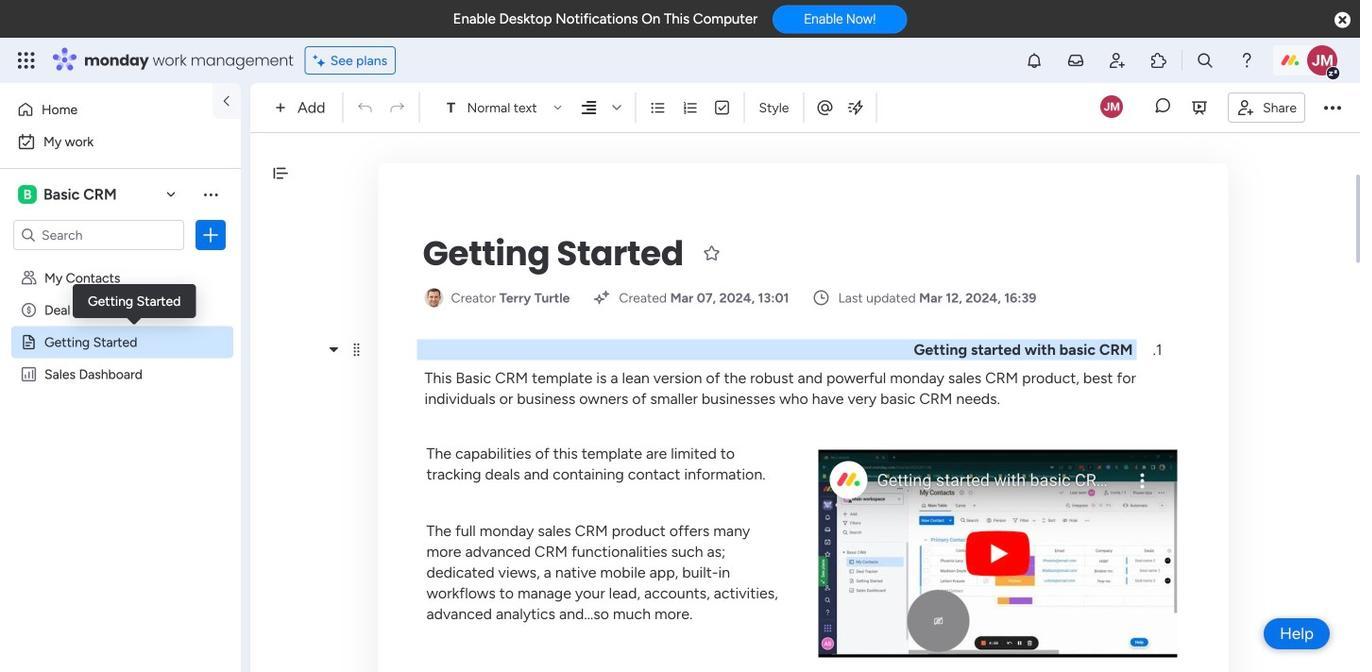 Task type: locate. For each thing, give the bounding box(es) containing it.
notifications image
[[1025, 51, 1044, 70]]

help image
[[1237, 51, 1256, 70]]

list box
[[0, 258, 241, 646]]

bulleted list image
[[649, 99, 666, 116]]

search everything image
[[1196, 51, 1215, 70]]

jeremy miller image
[[1307, 45, 1337, 76]]

update feed image
[[1066, 51, 1085, 70]]

add to favorites image
[[702, 244, 721, 263]]

workspace selection element
[[18, 183, 120, 206]]

None field
[[418, 229, 688, 278]]

numbered list image
[[681, 99, 698, 116]]

public board image
[[20, 333, 38, 351]]

workspace options image
[[201, 185, 220, 204]]

option
[[11, 94, 201, 125], [11, 127, 230, 157], [0, 261, 241, 265]]

2 vertical spatial option
[[0, 261, 241, 265]]



Task type: describe. For each thing, give the bounding box(es) containing it.
public dashboard image
[[20, 366, 38, 383]]

checklist image
[[714, 99, 731, 116]]

dynamic values image
[[846, 98, 865, 117]]

options image
[[201, 226, 220, 245]]

dapulse close image
[[1335, 11, 1351, 30]]

v2 ellipsis image
[[1324, 95, 1341, 120]]

monday marketplace image
[[1150, 51, 1168, 70]]

mention image
[[816, 98, 834, 117]]

0 vertical spatial option
[[11, 94, 201, 125]]

1 vertical spatial option
[[11, 127, 230, 157]]

workspace image
[[18, 184, 37, 205]]

Search in workspace field
[[40, 224, 158, 246]]

board activity image
[[1100, 95, 1123, 118]]

invite members image
[[1108, 51, 1127, 70]]

select product image
[[17, 51, 36, 70]]

see plans image
[[313, 50, 330, 71]]



Task type: vqa. For each thing, say whether or not it's contained in the screenshot.
option
yes



